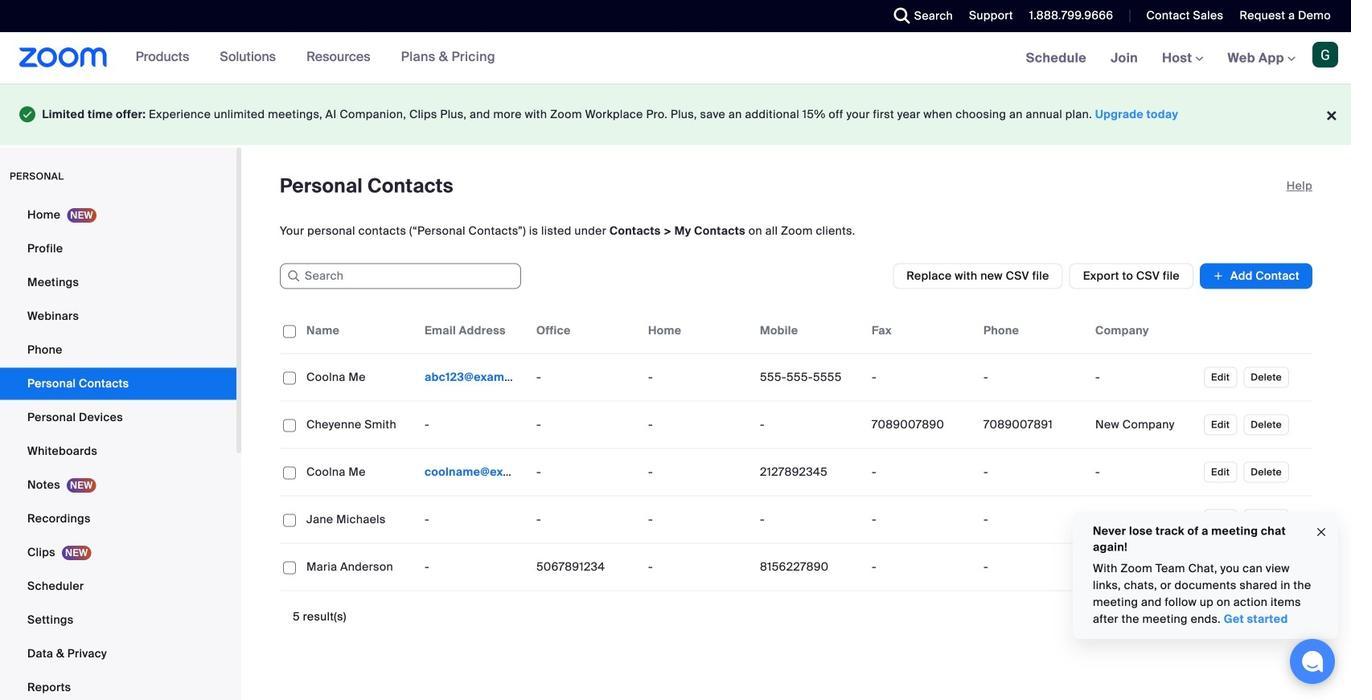 Task type: vqa. For each thing, say whether or not it's contained in the screenshot.
Personal Menu Menu
yes



Task type: describe. For each thing, give the bounding box(es) containing it.
type image
[[19, 103, 36, 126]]

profile picture image
[[1313, 42, 1339, 68]]

personal menu menu
[[0, 199, 237, 701]]

product information navigation
[[108, 32, 508, 84]]

zoom logo image
[[19, 47, 108, 68]]



Task type: locate. For each thing, give the bounding box(es) containing it.
add image
[[1213, 268, 1225, 285]]

open chat image
[[1302, 651, 1325, 674]]

application
[[280, 309, 1313, 592]]

banner
[[0, 32, 1352, 85]]

meetings navigation
[[1014, 32, 1352, 85]]

close image
[[1316, 524, 1329, 542]]

cell
[[418, 362, 530, 394], [978, 362, 1090, 394], [1090, 362, 1201, 394], [978, 409, 1090, 441], [1090, 409, 1201, 441], [418, 457, 530, 489], [978, 457, 1090, 489], [1090, 457, 1201, 489], [978, 504, 1090, 536], [1090, 504, 1201, 536], [978, 552, 1090, 584], [1090, 552, 1201, 584]]

Search Contacts Input text field
[[280, 264, 521, 289]]

footer
[[0, 84, 1352, 145]]



